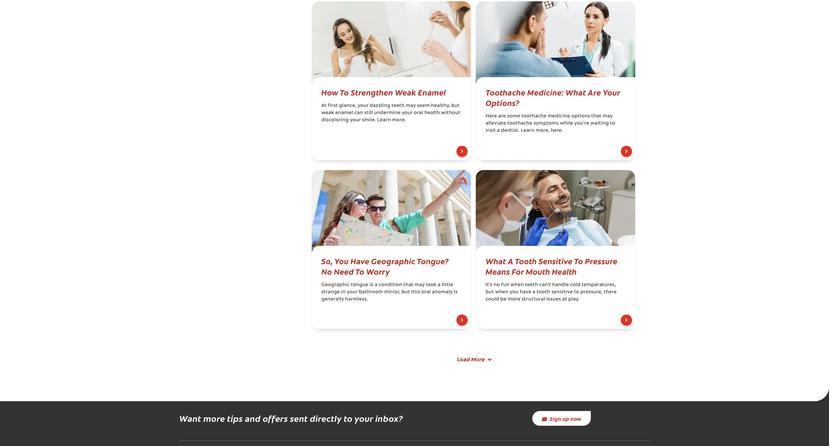 Task type: vqa. For each thing, say whether or not it's contained in the screenshot.


Task type: locate. For each thing, give the bounding box(es) containing it.
are
[[499, 114, 506, 119]]

1 vertical spatial more
[[203, 413, 225, 424]]

have
[[520, 290, 532, 295]]

fun
[[502, 283, 510, 288]]

oral inside the geographic tongue is a condition that may look a little strange in your bathroom mirror, but this oral anomaly is generally harmless.
[[422, 290, 431, 295]]

0 horizontal spatial teeth
[[392, 103, 405, 108]]

that
[[592, 114, 602, 119], [404, 283, 414, 288]]

to right waiting
[[611, 121, 616, 126]]

but inside 'it's no fun when teeth can't handle cold temperatures, but when you have a tooth sensitive to pressure, there could be more structural issues at play.'
[[486, 290, 494, 295]]

mirror,
[[385, 290, 401, 295]]

is
[[370, 283, 374, 288], [454, 290, 458, 295]]

geographic up strange
[[322, 283, 350, 288]]

issues
[[547, 297, 562, 302]]

1 vertical spatial may
[[603, 114, 613, 119]]

sensitive
[[539, 255, 573, 266]]

1 horizontal spatial but
[[452, 103, 460, 108]]

2 horizontal spatial to
[[611, 121, 616, 126]]

to inside so, you have geographic tongue? no need to worry
[[356, 266, 365, 277]]

that up this
[[404, 283, 414, 288]]

how to strengthen weak enamel
[[322, 87, 446, 97]]

bathroom
[[359, 290, 383, 295]]

at
[[563, 297, 568, 302]]

more down you
[[508, 297, 521, 302]]

0 horizontal spatial when
[[496, 290, 509, 295]]

here are some toothache medicine options that may alleviate toothache symptoms while you're waiting to visit a dentist. learn more, here.
[[486, 114, 616, 133]]

teeth inside 'it's no fun when teeth can't handle cold temperatures, but when you have a tooth sensitive to pressure, there could be more structural issues at play.'
[[526, 283, 539, 288]]

mouth
[[526, 266, 551, 277]]

geographic
[[372, 255, 416, 266], [322, 283, 350, 288]]

1 horizontal spatial teeth
[[526, 283, 539, 288]]

may inside the geographic tongue is a condition that may look a little strange in your bathroom mirror, but this oral anomaly is generally harmless.
[[415, 283, 425, 288]]

can
[[355, 111, 363, 115]]

but for how to strengthen weak enamel
[[452, 103, 460, 108]]

to
[[340, 87, 349, 97], [574, 255, 584, 266], [356, 266, 365, 277]]

0 vertical spatial oral
[[414, 111, 424, 115]]

to down the cold at the right bottom of page
[[575, 290, 580, 295]]

to up glance,
[[340, 87, 349, 97]]

some
[[508, 114, 521, 119]]

weak
[[395, 87, 417, 97]]

learn down undermine
[[378, 118, 391, 123]]

a up structural
[[533, 290, 536, 295]]

1 vertical spatial learn
[[521, 128, 535, 133]]

could
[[486, 297, 500, 302]]

footer
[[307, 0, 641, 375]]

oral down look
[[422, 290, 431, 295]]

when
[[511, 283, 524, 288], [496, 290, 509, 295]]

sign up now
[[550, 415, 582, 422]]

2 vertical spatial may
[[415, 283, 425, 288]]

but up without
[[452, 103, 460, 108]]

but down it's on the bottom of the page
[[486, 290, 494, 295]]

need
[[334, 266, 354, 277]]

but
[[452, 103, 460, 108], [402, 290, 410, 295], [486, 290, 494, 295]]

0 horizontal spatial learn
[[378, 118, 391, 123]]

symptoms
[[534, 121, 559, 126]]

a up bathroom
[[375, 283, 378, 288]]

1 vertical spatial that
[[404, 283, 414, 288]]

to left pressure
[[574, 255, 584, 266]]

may inside at first glance, your dazzling teeth may seem healthy, but weak enamel can still undermine your oral health without discoloring your smile. learn more.
[[406, 103, 416, 108]]

load more button
[[449, 352, 498, 366]]

want
[[179, 413, 201, 424]]

when up you
[[511, 283, 524, 288]]

are
[[588, 87, 602, 97]]

medicine
[[548, 114, 571, 119]]

1 vertical spatial teeth
[[526, 283, 539, 288]]

little
[[442, 283, 454, 288]]

to up the tongue
[[356, 266, 365, 277]]

may
[[406, 103, 416, 108], [603, 114, 613, 119], [415, 283, 425, 288]]

1 horizontal spatial to
[[356, 266, 365, 277]]

0 vertical spatial learn
[[378, 118, 391, 123]]

may up this
[[415, 283, 425, 288]]

0 horizontal spatial more
[[203, 413, 225, 424]]

1 vertical spatial to
[[575, 290, 580, 295]]

2 horizontal spatial to
[[574, 255, 584, 266]]

0 vertical spatial when
[[511, 283, 524, 288]]

toothache down "some"
[[508, 121, 533, 126]]

sign up now link
[[533, 411, 591, 426]]

when up be on the bottom of page
[[496, 290, 509, 295]]

0 horizontal spatial that
[[404, 283, 414, 288]]

1 vertical spatial when
[[496, 290, 509, 295]]

may for tongue?
[[415, 283, 425, 288]]

what
[[566, 87, 587, 97], [486, 255, 507, 266]]

learn left more,
[[521, 128, 535, 133]]

what inside toothache medicine: what are your options?
[[566, 87, 587, 97]]

0 vertical spatial that
[[592, 114, 602, 119]]

0 horizontal spatial what
[[486, 255, 507, 266]]

may up waiting
[[603, 114, 613, 119]]

what left are
[[566, 87, 587, 97]]

to
[[611, 121, 616, 126], [575, 290, 580, 295], [344, 413, 353, 424]]

your
[[358, 103, 369, 108], [402, 111, 413, 115], [350, 118, 361, 123], [347, 290, 358, 295], [355, 413, 374, 424]]

tooth
[[537, 290, 551, 295]]

what left a
[[486, 255, 507, 266]]

1 horizontal spatial learn
[[521, 128, 535, 133]]

but inside at first glance, your dazzling teeth may seem healthy, but weak enamel can still undermine your oral health without discoloring your smile. learn more.
[[452, 103, 460, 108]]

learn inside here are some toothache medicine options that may alleviate toothache symptoms while you're waiting to visit a dentist. learn more, here.
[[521, 128, 535, 133]]

0 vertical spatial may
[[406, 103, 416, 108]]

your up harmless.
[[347, 290, 358, 295]]

1 vertical spatial what
[[486, 255, 507, 266]]

2 horizontal spatial but
[[486, 290, 494, 295]]

0 horizontal spatial to
[[344, 413, 353, 424]]

oral down seem
[[414, 111, 424, 115]]

1 horizontal spatial geographic
[[372, 255, 416, 266]]

0 horizontal spatial but
[[402, 290, 410, 295]]

0 vertical spatial teeth
[[392, 103, 405, 108]]

sent
[[290, 413, 308, 424]]

toothache
[[522, 114, 547, 119], [508, 121, 533, 126]]

to inside what a tooth sensitive to pressure means for mouth health
[[574, 255, 584, 266]]

your up more.
[[402, 111, 413, 115]]

1 vertical spatial geographic
[[322, 283, 350, 288]]

at first glance, your dazzling teeth may seem healthy, but weak enamel can still undermine your oral health without discoloring your smile. learn more.
[[322, 103, 461, 123]]

load
[[457, 355, 470, 363]]

0 vertical spatial geographic
[[372, 255, 416, 266]]

1 vertical spatial oral
[[422, 290, 431, 295]]

is right the anomaly
[[454, 290, 458, 295]]

no
[[322, 266, 332, 277]]

that inside here are some toothache medicine options that may alleviate toothache symptoms while you're waiting to visit a dentist. learn more, here.
[[592, 114, 602, 119]]

1 horizontal spatial when
[[511, 283, 524, 288]]

your inside the geographic tongue is a condition that may look a little strange in your bathroom mirror, but this oral anomaly is generally harmless.
[[347, 290, 358, 295]]

toothache up symptoms
[[522, 114, 547, 119]]

tongue?
[[417, 255, 449, 266]]

alleviate
[[486, 121, 507, 126]]

dentist.
[[501, 128, 520, 133]]

pressure
[[585, 255, 618, 266]]

anomaly
[[432, 290, 453, 295]]

structural
[[522, 297, 546, 302]]

0 vertical spatial to
[[611, 121, 616, 126]]

1 horizontal spatial that
[[592, 114, 602, 119]]

learn inside at first glance, your dazzling teeth may seem healthy, but weak enamel can still undermine your oral health without discoloring your smile. learn more.
[[378, 118, 391, 123]]

have
[[351, 255, 370, 266]]

teeth up undermine
[[392, 103, 405, 108]]

oral
[[414, 111, 424, 115], [422, 290, 431, 295]]

a inside 'it's no fun when teeth can't handle cold temperatures, but when you have a tooth sensitive to pressure, there could be more structural issues at play.'
[[533, 290, 536, 295]]

1 horizontal spatial more
[[508, 297, 521, 302]]

teeth up have
[[526, 283, 539, 288]]

rounded corner image
[[815, 387, 830, 401]]

that up waiting
[[592, 114, 602, 119]]

a inside here are some toothache medicine options that may alleviate toothache symptoms while you're waiting to visit a dentist. learn more, here.
[[497, 128, 500, 133]]

more inside 'it's no fun when teeth can't handle cold temperatures, but when you have a tooth sensitive to pressure, there could be more structural issues at play.'
[[508, 297, 521, 302]]

more
[[508, 297, 521, 302], [203, 413, 225, 424]]

0 vertical spatial is
[[370, 283, 374, 288]]

1 horizontal spatial to
[[575, 290, 580, 295]]

at
[[322, 103, 327, 108]]

a down alleviate
[[497, 128, 500, 133]]

0 horizontal spatial to
[[340, 87, 349, 97]]

0 vertical spatial what
[[566, 87, 587, 97]]

tooth
[[515, 255, 537, 266]]

1 horizontal spatial what
[[566, 87, 587, 97]]

enamel
[[336, 111, 353, 115]]

toothache
[[486, 87, 526, 97]]

0 vertical spatial more
[[508, 297, 521, 302]]

1 horizontal spatial is
[[454, 290, 458, 295]]

enamel
[[418, 87, 446, 97]]

that inside the geographic tongue is a condition that may look a little strange in your bathroom mirror, but this oral anomaly is generally harmless.
[[404, 283, 414, 288]]

is up bathroom
[[370, 283, 374, 288]]

healthy,
[[432, 103, 451, 108]]

it's no fun when teeth can't handle cold temperatures, but when you have a tooth sensitive to pressure, there could be more structural issues at play.
[[486, 283, 617, 302]]

to right directly
[[344, 413, 353, 424]]

but left this
[[402, 290, 410, 295]]

toothache medicine: what are your options?
[[486, 87, 621, 108]]

more left tips
[[203, 413, 225, 424]]

handle
[[553, 283, 569, 288]]

geographic up "condition"
[[372, 255, 416, 266]]

learn
[[378, 118, 391, 123], [521, 128, 535, 133]]

may left seem
[[406, 103, 416, 108]]

0 horizontal spatial geographic
[[322, 283, 350, 288]]



Task type: describe. For each thing, give the bounding box(es) containing it.
temperatures,
[[582, 283, 617, 288]]

inbox?
[[376, 413, 403, 424]]

play.
[[569, 297, 580, 302]]

footer containing how to strengthen weak enamel
[[307, 0, 641, 375]]

may inside here are some toothache medicine options that may alleviate toothache symptoms while you're waiting to visit a dentist. learn more, here.
[[603, 114, 613, 119]]

to inside 'it's no fun when teeth can't handle cold temperatures, but when you have a tooth sensitive to pressure, there could be more structural issues at play.'
[[575, 290, 580, 295]]

sign
[[550, 415, 562, 422]]

there
[[604, 290, 617, 295]]

waiting
[[591, 121, 609, 126]]

1 vertical spatial toothache
[[508, 121, 533, 126]]

how
[[322, 87, 339, 97]]

dazzling
[[370, 103, 391, 108]]

in
[[341, 290, 346, 295]]

2 vertical spatial to
[[344, 413, 353, 424]]

for
[[512, 266, 525, 277]]

condition
[[379, 283, 402, 288]]

tips
[[227, 413, 243, 424]]

load more
[[457, 355, 485, 363]]

look
[[426, 283, 437, 288]]

visit
[[486, 128, 496, 133]]

you're
[[575, 121, 590, 126]]

here
[[486, 114, 497, 119]]

while
[[561, 121, 574, 126]]

without
[[442, 111, 461, 115]]

no
[[494, 283, 500, 288]]

it's
[[486, 283, 493, 288]]

more
[[472, 355, 485, 363]]

undermine
[[374, 111, 401, 115]]

your down can
[[350, 118, 361, 123]]

means
[[486, 266, 510, 277]]

to inside here are some toothache medicine options that may alleviate toothache symptoms while you're waiting to visit a dentist. learn more, here.
[[611, 121, 616, 126]]

a
[[508, 255, 514, 266]]

you
[[335, 255, 349, 266]]

harmless.
[[345, 297, 369, 302]]

pressure,
[[581, 290, 603, 295]]

weak
[[322, 111, 334, 115]]

directly
[[310, 413, 342, 424]]

first
[[328, 103, 338, 108]]

a up the anomaly
[[438, 283, 441, 288]]

medicine:
[[528, 87, 564, 97]]

be
[[501, 297, 507, 302]]

strange
[[322, 290, 340, 295]]

geographic inside so, you have geographic tongue? no need to worry
[[372, 255, 416, 266]]

what inside what a tooth sensitive to pressure means for mouth health
[[486, 255, 507, 266]]

this
[[412, 290, 421, 295]]

want more tips and offers sent directly to your inbox?
[[179, 413, 403, 424]]

may for enamel
[[406, 103, 416, 108]]

offers
[[263, 413, 288, 424]]

oral inside at first glance, your dazzling teeth may seem healthy, but weak enamel can still undermine your oral health without discoloring your smile. learn more.
[[414, 111, 424, 115]]

generally
[[322, 297, 344, 302]]

options
[[572, 114, 591, 119]]

geographic inside the geographic tongue is a condition that may look a little strange in your bathroom mirror, but this oral anomaly is generally harmless.
[[322, 283, 350, 288]]

1 vertical spatial is
[[454, 290, 458, 295]]

smile.
[[362, 118, 376, 123]]

geographic tongue is a condition that may look a little strange in your bathroom mirror, but this oral anomaly is generally harmless.
[[322, 283, 458, 302]]

but for what a tooth sensitive to pressure means for mouth health
[[486, 290, 494, 295]]

options?
[[486, 97, 520, 108]]

can't
[[540, 283, 552, 288]]

0 horizontal spatial is
[[370, 283, 374, 288]]

now
[[571, 415, 582, 422]]

so, you have geographic tongue? no need to worry
[[322, 255, 449, 277]]

health
[[425, 111, 440, 115]]

here.
[[551, 128, 564, 133]]

still
[[365, 111, 373, 115]]

what a tooth sensitive to pressure means for mouth health
[[486, 255, 618, 277]]

more,
[[536, 128, 550, 133]]

your up can
[[358, 103, 369, 108]]

and
[[245, 413, 261, 424]]

glance,
[[339, 103, 357, 108]]

seem
[[417, 103, 430, 108]]

up
[[563, 415, 570, 422]]

teeth inside at first glance, your dazzling teeth may seem healthy, but weak enamel can still undermine your oral health without discoloring your smile. learn more.
[[392, 103, 405, 108]]

so,
[[322, 255, 333, 266]]

discoloring
[[322, 118, 349, 123]]

you
[[510, 290, 519, 295]]

cold
[[571, 283, 581, 288]]

but inside the geographic tongue is a condition that may look a little strange in your bathroom mirror, but this oral anomaly is generally harmless.
[[402, 290, 410, 295]]

0 vertical spatial toothache
[[522, 114, 547, 119]]

your left the "inbox?"
[[355, 413, 374, 424]]

strengthen
[[351, 87, 393, 97]]

your
[[603, 87, 621, 97]]

sensitive
[[552, 290, 573, 295]]

worry
[[367, 266, 390, 277]]



